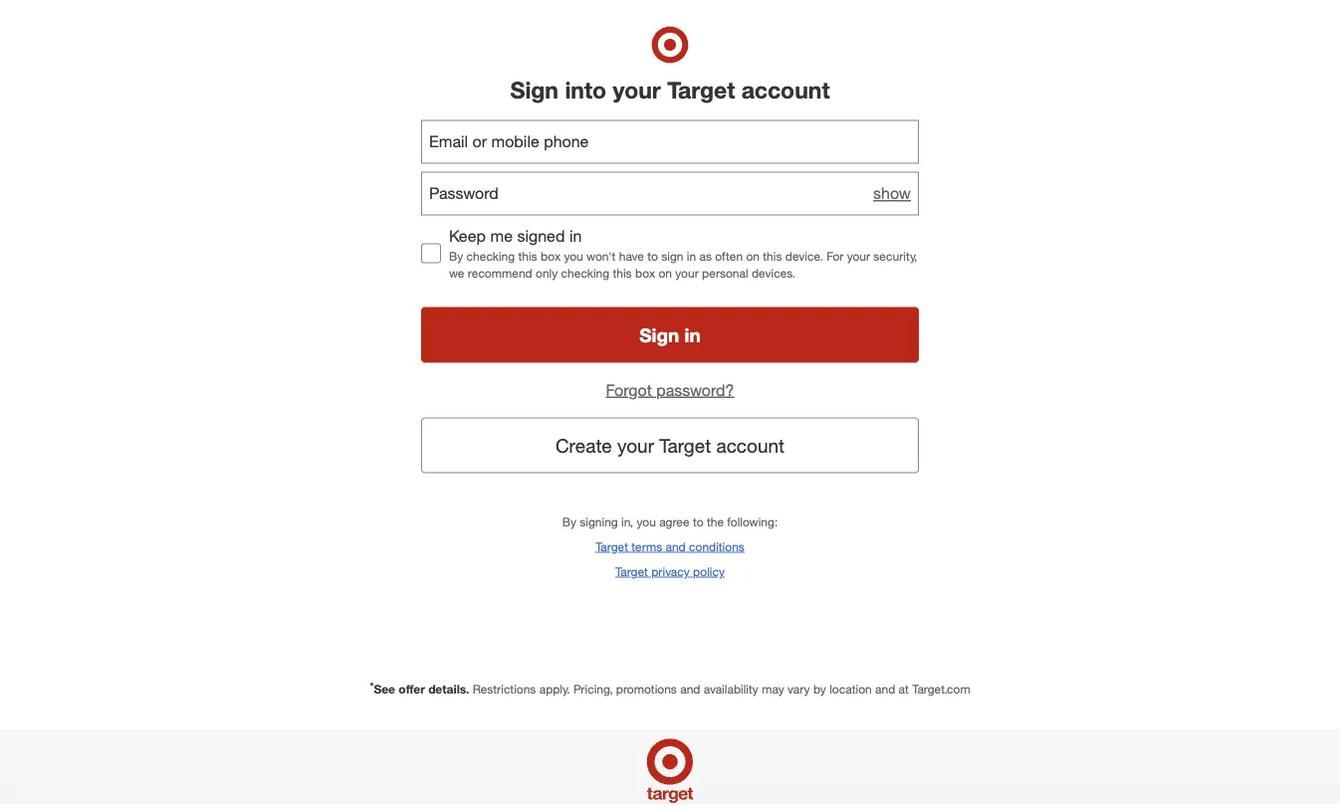 Task type: vqa. For each thing, say whether or not it's contained in the screenshot.
the bottom the Sign
yes



Task type: describe. For each thing, give the bounding box(es) containing it.
by inside keep me signed in by checking this box you won't have to sign in as often on this device. for your security, we recommend only checking this box on your personal devices.
[[449, 249, 463, 264]]

0 horizontal spatial on
[[659, 266, 672, 281]]

at
[[899, 682, 909, 697]]

into
[[565, 76, 606, 103]]

target: expect more. pay less. image
[[390, 730, 950, 805]]

forgot
[[606, 380, 652, 400]]

recommend
[[468, 266, 532, 281]]

your down sign
[[675, 266, 699, 281]]

1 vertical spatial by
[[562, 514, 576, 529]]

device.
[[785, 249, 823, 264]]

your right into
[[613, 76, 661, 103]]

target terms and conditions
[[596, 539, 745, 554]]

create
[[555, 434, 612, 457]]

privacy
[[651, 564, 690, 579]]

sign in
[[639, 324, 701, 347]]

target terms and conditions link
[[596, 538, 745, 555]]

1 vertical spatial in
[[687, 249, 696, 264]]

1 horizontal spatial checking
[[561, 266, 609, 281]]

details.
[[428, 682, 469, 697]]

me
[[490, 227, 513, 246]]

terms
[[631, 539, 662, 554]]

often
[[715, 249, 743, 264]]

vary
[[788, 682, 810, 697]]

and left availability
[[680, 682, 700, 697]]

show button
[[873, 182, 911, 205]]

to inside keep me signed in by checking this box you won't have to sign in as often on this device. for your security, we recommend only checking this box on your personal devices.
[[647, 249, 658, 264]]

policy
[[693, 564, 725, 579]]

create your target account button
[[421, 418, 919, 473]]

2 horizontal spatial this
[[763, 249, 782, 264]]

may
[[762, 682, 784, 697]]

*
[[370, 679, 374, 692]]

you inside keep me signed in by checking this box you won't have to sign in as often on this device. for your security, we recommend only checking this box on your personal devices.
[[564, 249, 583, 264]]

location
[[829, 682, 872, 697]]

create your target account
[[555, 434, 785, 457]]

password?
[[656, 380, 734, 400]]

your right for
[[847, 249, 870, 264]]

0 horizontal spatial this
[[518, 249, 537, 264]]

promotions
[[616, 682, 677, 697]]

restrictions
[[473, 682, 536, 697]]

1 horizontal spatial on
[[746, 249, 760, 264]]

won't
[[587, 249, 616, 264]]

1 horizontal spatial you
[[637, 514, 656, 529]]

apply.
[[539, 682, 570, 697]]

1 horizontal spatial box
[[635, 266, 655, 281]]

keep
[[449, 227, 486, 246]]

following:
[[727, 514, 778, 529]]

your inside button
[[617, 434, 654, 457]]

target privacy policy
[[615, 564, 725, 579]]

see
[[374, 682, 395, 697]]

signing
[[580, 514, 618, 529]]

as
[[699, 249, 712, 264]]

forgot password?
[[606, 380, 734, 400]]

we
[[449, 266, 464, 281]]

security,
[[873, 249, 917, 264]]

target.com
[[912, 682, 970, 697]]

target privacy policy link
[[615, 563, 725, 580]]



Task type: locate. For each thing, give the bounding box(es) containing it.
in inside button
[[685, 324, 701, 347]]

this down the have
[[613, 266, 632, 281]]

in left as
[[687, 249, 696, 264]]

have
[[619, 249, 644, 264]]

this up 'devices.'
[[763, 249, 782, 264]]

on down sign
[[659, 266, 672, 281]]

0 vertical spatial to
[[647, 249, 658, 264]]

checking
[[466, 249, 515, 264], [561, 266, 609, 281]]

sign into your target account
[[510, 76, 830, 103]]

sign for sign into your target account
[[510, 76, 559, 103]]

in
[[569, 227, 582, 246], [687, 249, 696, 264], [685, 324, 701, 347]]

0 vertical spatial in
[[569, 227, 582, 246]]

0 horizontal spatial you
[[564, 249, 583, 264]]

this
[[518, 249, 537, 264], [763, 249, 782, 264], [613, 266, 632, 281]]

to
[[647, 249, 658, 264], [693, 514, 703, 529]]

offer
[[399, 682, 425, 697]]

0 vertical spatial sign
[[510, 76, 559, 103]]

devices.
[[752, 266, 795, 281]]

by signing in, you agree to the following:
[[562, 514, 778, 529]]

checking down 'won't'
[[561, 266, 609, 281]]

sign up forgot password?
[[639, 324, 679, 347]]

1 horizontal spatial sign
[[639, 324, 679, 347]]

sign
[[510, 76, 559, 103], [639, 324, 679, 347]]

0 horizontal spatial to
[[647, 249, 658, 264]]

to left sign
[[647, 249, 658, 264]]

1 horizontal spatial this
[[613, 266, 632, 281]]

* see offer details. restrictions apply. pricing, promotions and availability may vary by location and at target.com
[[370, 679, 970, 697]]

sign
[[661, 249, 683, 264]]

0 vertical spatial account
[[741, 76, 830, 103]]

conditions
[[689, 539, 745, 554]]

on
[[746, 249, 760, 264], [659, 266, 672, 281]]

target
[[667, 76, 735, 103], [659, 434, 711, 457], [596, 539, 628, 554], [615, 564, 648, 579]]

sign inside button
[[639, 324, 679, 347]]

agree
[[659, 514, 690, 529]]

by left signing at the left bottom of the page
[[562, 514, 576, 529]]

1 horizontal spatial to
[[693, 514, 703, 529]]

0 vertical spatial by
[[449, 249, 463, 264]]

personal
[[702, 266, 748, 281]]

keep me signed in by checking this box you won't have to sign in as often on this device. for your security, we recommend only checking this box on your personal devices.
[[449, 227, 917, 281]]

you left 'won't'
[[564, 249, 583, 264]]

by
[[449, 249, 463, 264], [562, 514, 576, 529]]

1 vertical spatial on
[[659, 266, 672, 281]]

checking up recommend
[[466, 249, 515, 264]]

sign in button
[[421, 307, 919, 363]]

target inside button
[[659, 434, 711, 457]]

box up only
[[541, 249, 561, 264]]

box down the have
[[635, 266, 655, 281]]

this down signed
[[518, 249, 537, 264]]

forgot password? link
[[606, 380, 734, 400]]

1 horizontal spatial by
[[562, 514, 576, 529]]

in right signed
[[569, 227, 582, 246]]

signed
[[517, 227, 565, 246]]

0 vertical spatial checking
[[466, 249, 515, 264]]

None checkbox
[[421, 244, 441, 263]]

only
[[536, 266, 558, 281]]

and left at
[[875, 682, 895, 697]]

your
[[613, 76, 661, 103], [847, 249, 870, 264], [675, 266, 699, 281], [617, 434, 654, 457]]

your right create
[[617, 434, 654, 457]]

you right the in,
[[637, 514, 656, 529]]

1 vertical spatial you
[[637, 514, 656, 529]]

2 vertical spatial in
[[685, 324, 701, 347]]

0 horizontal spatial by
[[449, 249, 463, 264]]

1 vertical spatial checking
[[561, 266, 609, 281]]

availability
[[704, 682, 759, 697]]

0 horizontal spatial sign
[[510, 76, 559, 103]]

and
[[666, 539, 686, 554], [680, 682, 700, 697], [875, 682, 895, 697]]

show
[[873, 184, 911, 203]]

on right often
[[746, 249, 760, 264]]

None text field
[[421, 120, 919, 164]]

by up we
[[449, 249, 463, 264]]

1 vertical spatial account
[[716, 434, 785, 457]]

1 vertical spatial to
[[693, 514, 703, 529]]

0 horizontal spatial checking
[[466, 249, 515, 264]]

1 vertical spatial box
[[635, 266, 655, 281]]

None password field
[[421, 172, 919, 216]]

in,
[[621, 514, 633, 529]]

to left the
[[693, 514, 703, 529]]

pricing,
[[573, 682, 613, 697]]

0 horizontal spatial box
[[541, 249, 561, 264]]

you
[[564, 249, 583, 264], [637, 514, 656, 529]]

sign for sign in
[[639, 324, 679, 347]]

in up password?
[[685, 324, 701, 347]]

the
[[707, 514, 724, 529]]

1 vertical spatial sign
[[639, 324, 679, 347]]

account inside button
[[716, 434, 785, 457]]

account
[[741, 76, 830, 103], [716, 434, 785, 457]]

0 vertical spatial you
[[564, 249, 583, 264]]

for
[[826, 249, 844, 264]]

0 vertical spatial box
[[541, 249, 561, 264]]

box
[[541, 249, 561, 264], [635, 266, 655, 281]]

by
[[813, 682, 826, 697]]

and down the agree at the bottom of page
[[666, 539, 686, 554]]

0 vertical spatial on
[[746, 249, 760, 264]]

sign left into
[[510, 76, 559, 103]]



